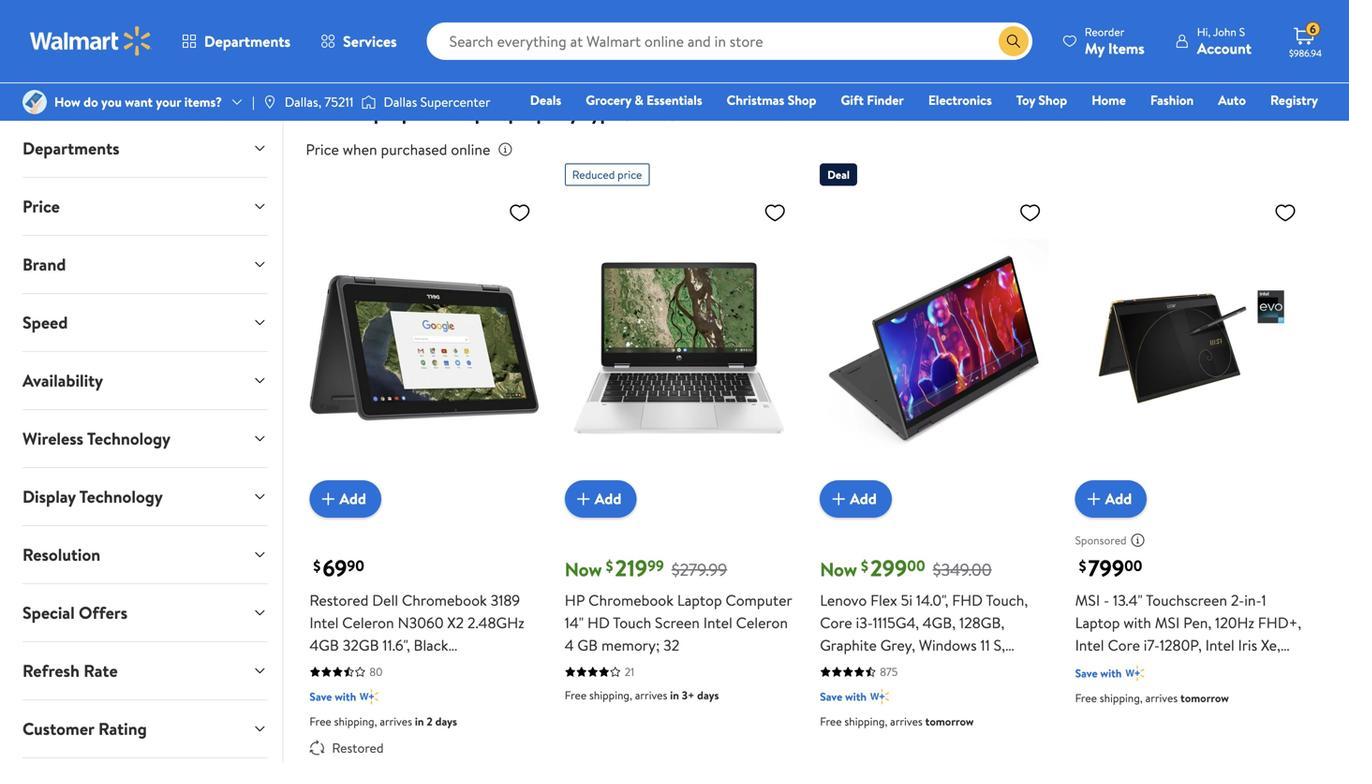 Task type: describe. For each thing, give the bounding box(es) containing it.
departments inside tab
[[22, 137, 120, 160]]

touch
[[613, 613, 651, 633]]

shipping, down walmart plus icon
[[334, 714, 377, 730]]

special offers button
[[7, 585, 282, 642]]

0 vertical spatial -
[[1104, 590, 1110, 611]]

departments tab
[[7, 120, 282, 177]]

touch,
[[986, 590, 1028, 611]]

purchased
[[381, 139, 447, 160]]

n3060
[[398, 613, 444, 633]]

online
[[451, 139, 490, 160]]

toy shop link
[[1008, 90, 1076, 110]]

display technology button
[[7, 468, 282, 526]]

1115g4,
[[873, 613, 919, 633]]

intel up 16gb
[[1075, 635, 1104, 656]]

brand tab
[[7, 236, 282, 293]]

registry one debit
[[1175, 91, 1318, 135]]

 image for how do you want your items?
[[22, 90, 47, 114]]

wireless technology tab
[[7, 410, 282, 468]]

75211
[[325, 93, 354, 111]]

walmart image
[[30, 26, 152, 56]]

&
[[635, 91, 644, 109]]

4gb
[[310, 635, 339, 656]]

2.48ghz
[[467, 613, 524, 633]]

walmart plus image
[[360, 688, 379, 706]]

core inside now $ 299 00 $349.00 lenovo flex 5i 14.0", fhd touch, core i3-1115g4, 4gb, 128gb, graphite grey, windows 11 s, 82hs00r9us
[[820, 613, 852, 633]]

(refurbished)
[[310, 658, 398, 678]]

$ 799 00
[[1079, 553, 1143, 584]]

grocery & essentials link
[[577, 90, 711, 110]]

add to cart image
[[572, 488, 595, 511]]

Search in computers, laptops, tablets & more search field
[[22, 33, 588, 78]]

technology for wireless technology
[[87, 427, 171, 451]]

2
[[427, 714, 433, 730]]

3+
[[682, 688, 695, 704]]

reduced price
[[572, 167, 642, 183]]

in for free shipping, arrives in 3+ days
[[670, 688, 679, 704]]

(1000+)
[[624, 104, 675, 124]]

 image for dallas, 75211
[[262, 95, 277, 110]]

$ inside now $ 299 00 $349.00 lenovo flex 5i 14.0", fhd touch, core i3-1115g4, 4gb, 128gb, graphite grey, windows 11 s, 82hs00r9us
[[861, 556, 869, 577]]

grocery
[[586, 91, 631, 109]]

now $ 299 00 $349.00 lenovo flex 5i 14.0", fhd touch, core i3-1115g4, 4gb, 128gb, graphite grey, windows 11 s, 82hs00r9us
[[820, 553, 1028, 678]]

add button for lenovo flex 5i 14.0", fhd touch, core i3-1115g4, 4gb, 128gb, graphite grey, windows 11 s, 82hs00r9us image
[[820, 481, 892, 518]]

screen
[[655, 613, 700, 633]]

shipping, down 21
[[589, 688, 632, 704]]

price button
[[7, 178, 282, 235]]

auto
[[1218, 91, 1246, 109]]

add to cart image for restored dell chromebook 3189 intel celeron n3060 x2 2.48ghz 4gb 32gb 11.6", black (refurbished) "image"
[[317, 488, 340, 511]]

electronics link
[[920, 90, 1000, 110]]

now for 299
[[820, 557, 857, 583]]

laptop for 219
[[677, 590, 722, 611]]

1 horizontal spatial free shipping, arrives tomorrow
[[1075, 690, 1229, 706]]

dell
[[372, 590, 398, 611]]

save with for 69
[[310, 689, 356, 705]]

free down 16gb
[[1075, 690, 1097, 706]]

dallas,
[[285, 93, 321, 111]]

gb
[[578, 635, 598, 656]]

speed tab
[[7, 294, 282, 351]]

when
[[343, 139, 377, 160]]

free shipping, arrives in 3+ days
[[565, 688, 719, 704]]

how
[[54, 93, 80, 111]]

walmart+ link
[[1254, 116, 1327, 136]]

hi,
[[1197, 24, 1211, 40]]

intel inside restored dell chromebook 3189 intel celeron n3060 x2 2.48ghz 4gb 32gb 11.6", black (refurbished)
[[310, 613, 339, 633]]

save for 69
[[310, 689, 332, 705]]

219
[[615, 553, 648, 584]]

free down 82hs00r9us
[[820, 714, 842, 730]]

add to favorites list, restored dell chromebook 3189 intel celeron n3060 x2 2.48ghz 4gb 32gb 11.6", black (refurbished) image
[[509, 201, 531, 224]]

grey,
[[881, 635, 915, 656]]

13.4"
[[1113, 590, 1143, 611]]

Search search field
[[427, 22, 1032, 60]]

2- inside msi - 13.4" touchscreen 2-in-1 laptop with msi pen, 120hz fhd+, intel core i7-1280p, intel iris xe, 16gb ddr5 memory, 1tb nvme ssd, windows 11 - summit e13flipevo a12mt-026
[[1231, 590, 1245, 611]]

free down the (refurbished)
[[310, 714, 331, 730]]

your
[[156, 93, 181, 111]]

0 horizontal spatial walmart plus image
[[870, 688, 889, 706]]

availability tab
[[7, 352, 282, 409]]

2 horizontal spatial save with
[[1075, 666, 1122, 682]]

laptop for 13.4"
[[1075, 613, 1120, 633]]

arrives down the memory,
[[1145, 690, 1178, 706]]

price when purchased online
[[306, 139, 490, 160]]

with for the topmost walmart plus image
[[1100, 666, 1122, 682]]

1 horizontal spatial in
[[425, 99, 440, 126]]

refresh rate button
[[7, 643, 282, 700]]

debit
[[1206, 117, 1238, 135]]

chromebook inside now $ 219 99 $279.99 hp chromebook laptop computer 14" hd touch screen intel celeron 4 gb memory; 32
[[589, 590, 674, 611]]

90
[[347, 556, 364, 576]]

$ inside $ 799 00
[[1079, 556, 1086, 577]]

john
[[1213, 24, 1237, 40]]

1 vertical spatial departments button
[[7, 120, 282, 177]]

arrives left 3+
[[635, 688, 667, 704]]

hd
[[587, 613, 610, 633]]

add button for msi - 13.4" touchscreen 2-in-1 laptop with msi pen, 120hz fhd+, intel core i7-1280p, intel iris xe, 16gb ddr5 memory, 1tb nvme ssd, windows 11 - summit e13flipevo a12mt-026 image
[[1075, 481, 1147, 518]]

computer
[[726, 590, 792, 611]]

memory;
[[601, 635, 660, 656]]

0 horizontal spatial 2-
[[306, 99, 323, 126]]

one
[[1175, 117, 1203, 135]]

1 vertical spatial msi
[[1155, 613, 1180, 633]]

registry
[[1271, 91, 1318, 109]]

resolution
[[22, 543, 100, 567]]

$ inside now $ 219 99 $279.99 hp chromebook laptop computer 14" hd touch screen intel celeron 4 gb memory; 32
[[606, 556, 613, 577]]

toy
[[1016, 91, 1035, 109]]

1 inside msi - 13.4" touchscreen 2-in-1 laptop with msi pen, 120hz fhd+, intel core i7-1280p, intel iris xe, 16gb ddr5 memory, 1tb nvme ssd, windows 11 - summit e13flipevo a12mt-026
[[1262, 590, 1266, 611]]

restored dell chromebook 3189 intel celeron n3060 x2 2.48ghz 4gb 32gb 11.6", black (refurbished)
[[310, 590, 524, 678]]

home link
[[1083, 90, 1135, 110]]

2 laptops from the left
[[490, 99, 555, 126]]

$ inside $ 69 90
[[313, 556, 321, 577]]

my
[[1085, 38, 1105, 59]]

black
[[414, 635, 448, 656]]

flex
[[871, 590, 897, 611]]

price for price when purchased online
[[306, 139, 339, 160]]

shop for toy shop
[[1039, 91, 1067, 109]]

registry link
[[1262, 90, 1327, 110]]

summit
[[1193, 680, 1243, 701]]

celeron inside restored dell chromebook 3189 intel celeron n3060 x2 2.48ghz 4gb 32gb 11.6", black (refurbished)
[[342, 613, 394, 633]]

11 inside msi - 13.4" touchscreen 2-in-1 laptop with msi pen, 120hz fhd+, intel core i7-1280p, intel iris xe, 16gb ddr5 memory, 1tb nvme ssd, windows 11 - summit e13flipevo a12mt-026
[[1171, 680, 1181, 701]]

hi, john s account
[[1197, 24, 1252, 59]]

electronics
[[928, 91, 992, 109]]

brand button
[[7, 236, 282, 293]]

gift
[[841, 91, 864, 109]]

core inside msi - 13.4" touchscreen 2-in-1 laptop with msi pen, 120hz fhd+, intel core i7-1280p, intel iris xe, 16gb ddr5 memory, 1tb nvme ssd, windows 11 - summit e13flipevo a12mt-026
[[1108, 635, 1140, 656]]

s
[[1239, 24, 1245, 40]]

essentials
[[647, 91, 702, 109]]

windows inside msi - 13.4" touchscreen 2-in-1 laptop with msi pen, 120hz fhd+, intel core i7-1280p, intel iris xe, 16gb ddr5 memory, 1tb nvme ssd, windows 11 - summit e13flipevo a12mt-026
[[1109, 680, 1167, 701]]

add to favorites list, msi - 13.4" touchscreen 2-in-1 laptop with msi pen, 120hz fhd+, intel core i7-1280p, intel iris xe, 16gb ddr5 memory, 1tb nvme ssd, windows 11 - summit e13flipevo a12mt-026 image
[[1274, 201, 1297, 224]]

save with for $349.00
[[820, 689, 867, 705]]

00 inside $ 799 00
[[1124, 556, 1143, 576]]

technology for display technology
[[79, 485, 163, 509]]

display
[[22, 485, 76, 509]]

type
[[582, 99, 620, 126]]

1 vertical spatial tomorrow
[[925, 714, 974, 730]]

finder
[[867, 91, 904, 109]]

$279.99
[[672, 559, 727, 582]]

4
[[565, 635, 574, 656]]

dallas, 75211
[[285, 93, 354, 111]]

special
[[22, 602, 75, 625]]

resolution tab
[[7, 527, 282, 584]]

reorder
[[1085, 24, 1125, 40]]

0 horizontal spatial 1
[[344, 99, 351, 126]]

14"
[[565, 613, 584, 633]]

special offers
[[22, 602, 128, 625]]

shop for christmas shop
[[788, 91, 817, 109]]



Task type: vqa. For each thing, say whether or not it's contained in the screenshot.
Display Technology dropdown button in the left bottom of the page
yes



Task type: locate. For each thing, give the bounding box(es) containing it.
1 horizontal spatial 2-
[[1231, 590, 1245, 611]]

save with down 82hs00r9us
[[820, 689, 867, 705]]

0 vertical spatial laptop
[[677, 590, 722, 611]]

laptop down 13.4"
[[1075, 613, 1120, 633]]

00 down ad disclaimer and feedback for ingridsponsoredproducts icon
[[1124, 556, 1143, 576]]

$ left 299
[[861, 556, 869, 577]]

1 00 from the left
[[907, 556, 925, 576]]

-
[[1104, 590, 1110, 611], [1184, 680, 1190, 701]]

00
[[907, 556, 925, 576], [1124, 556, 1143, 576]]

shipping, down ddr5
[[1100, 690, 1143, 706]]

add button up sponsored
[[1075, 481, 1147, 518]]

one debit link
[[1166, 116, 1246, 136]]

1 horizontal spatial add to cart image
[[828, 488, 850, 511]]

80
[[370, 664, 383, 680]]

services button
[[306, 19, 412, 64]]

1 horizontal spatial shop
[[788, 91, 817, 109]]

restored for restored
[[332, 739, 384, 757]]

add to cart image for msi - 13.4" touchscreen 2-in-1 laptop with msi pen, 120hz fhd+, intel core i7-1280p, intel iris xe, 16gb ddr5 memory, 1tb nvme ssd, windows 11 - summit e13flipevo a12mt-026 image
[[1083, 488, 1105, 511]]

1280p,
[[1160, 635, 1202, 656]]

add up 299
[[850, 489, 877, 509]]

search icon image
[[1006, 34, 1021, 49]]

in- inside msi - 13.4" touchscreen 2-in-1 laptop with msi pen, 120hz fhd+, intel core i7-1280p, intel iris xe, 16gb ddr5 memory, 1tb nvme ssd, windows 11 - summit e13flipevo a12mt-026
[[1245, 590, 1262, 611]]

walmart plus image down i7- in the bottom right of the page
[[1126, 664, 1144, 683]]

now up hp
[[565, 557, 602, 583]]

save up e13flipevo
[[1075, 666, 1098, 682]]

restored dell chromebook 3189 intel celeron n3060 x2 2.48ghz 4gb 32gb 11.6", black (refurbished) image
[[310, 194, 539, 503]]

with down 13.4"
[[1124, 613, 1151, 633]]

intel right screen
[[703, 613, 733, 633]]

intel inside now $ 219 99 $279.99 hp chromebook laptop computer 14" hd touch screen intel celeron 4 gb memory; 32
[[703, 613, 733, 633]]

1 add to cart image from the left
[[317, 488, 340, 511]]

2- up 120hz
[[1231, 590, 1245, 611]]

add
[[340, 489, 366, 509], [595, 489, 622, 509], [850, 489, 877, 509], [1105, 489, 1132, 509]]

0 vertical spatial technology
[[87, 427, 171, 451]]

save with up e13flipevo
[[1075, 666, 1122, 682]]

laptop down $279.99
[[677, 590, 722, 611]]

0 horizontal spatial laptops
[[355, 99, 420, 126]]

1 horizontal spatial 00
[[1124, 556, 1143, 576]]

0 horizontal spatial 00
[[907, 556, 925, 576]]

supercenter
[[420, 93, 490, 111]]

dallas
[[384, 93, 417, 111]]

$ left 219
[[606, 556, 613, 577]]

0 vertical spatial tomorrow
[[1181, 690, 1229, 706]]

msi up 1280p,
[[1155, 613, 1180, 633]]

with up e13flipevo
[[1100, 666, 1122, 682]]

with left walmart plus icon
[[335, 689, 356, 705]]

1 vertical spatial free shipping, arrives tomorrow
[[820, 714, 974, 730]]

customer rating
[[22, 718, 147, 741]]

1 horizontal spatial tomorrow
[[1181, 690, 1229, 706]]

0 horizontal spatial in-
[[322, 99, 344, 126]]

0 vertical spatial in
[[425, 99, 440, 126]]

0 vertical spatial days
[[697, 688, 719, 704]]

0 horizontal spatial add to cart image
[[317, 488, 340, 511]]

- down the memory,
[[1184, 680, 1190, 701]]

core down lenovo
[[820, 613, 852, 633]]

days for in 2 days
[[435, 714, 457, 730]]

how do you want your items?
[[54, 93, 222, 111]]

1 horizontal spatial celeron
[[736, 613, 788, 633]]

now up lenovo
[[820, 557, 857, 583]]

1 vertical spatial 11
[[1171, 680, 1181, 701]]

3 add button from the left
[[820, 481, 892, 518]]

celeron inside now $ 219 99 $279.99 hp chromebook laptop computer 14" hd touch screen intel celeron 4 gb memory; 32
[[736, 613, 788, 633]]

core up ddr5
[[1108, 635, 1140, 656]]

1 horizontal spatial windows
[[1109, 680, 1167, 701]]

0 horizontal spatial now
[[565, 557, 602, 583]]

save down the (refurbished)
[[310, 689, 332, 705]]

0 vertical spatial 1
[[344, 99, 351, 126]]

days right 3+
[[697, 688, 719, 704]]

1 horizontal spatial save with
[[820, 689, 867, 705]]

0 vertical spatial msi
[[1075, 590, 1100, 611]]

xe,
[[1261, 635, 1281, 656]]

1 horizontal spatial days
[[697, 688, 719, 704]]

resolution button
[[7, 527, 282, 584]]

shop
[[788, 91, 817, 109], [1039, 91, 1067, 109], [444, 99, 485, 126]]

add to cart image
[[317, 488, 340, 511], [828, 488, 850, 511], [1083, 488, 1105, 511]]

in right dallas
[[425, 99, 440, 126]]

1 horizontal spatial in-
[[1245, 590, 1262, 611]]

windows inside now $ 299 00 $349.00 lenovo flex 5i 14.0", fhd touch, core i3-1115g4, 4gb, 128gb, graphite grey, windows 11 s, 82hs00r9us
[[919, 635, 977, 656]]

i7-
[[1144, 635, 1160, 656]]

add up sponsored
[[1105, 489, 1132, 509]]

now $ 219 99 $279.99 hp chromebook laptop computer 14" hd touch screen intel celeron 4 gb memory; 32
[[565, 553, 792, 656]]

1 horizontal spatial walmart plus image
[[1126, 664, 1144, 683]]

799
[[1088, 553, 1124, 584]]

0 vertical spatial price
[[306, 139, 339, 160]]

nvme
[[1243, 658, 1285, 678]]

0 vertical spatial core
[[820, 613, 852, 633]]

1 vertical spatial 1
[[1262, 590, 1266, 611]]

chromebook up touch
[[589, 590, 674, 611]]

graphite
[[820, 635, 877, 656]]

1 horizontal spatial core
[[1108, 635, 1140, 656]]

brand
[[22, 253, 66, 276]]

add to cart image for lenovo flex 5i 14.0", fhd touch, core i3-1115g4, 4gb, 128gb, graphite grey, windows 11 s, 82hs00r9us image
[[828, 488, 850, 511]]

in left 2
[[415, 714, 424, 730]]

None search field
[[0, 0, 1349, 78]]

2-in-1 laptops in shop laptops by type (1000+)
[[306, 99, 675, 126]]

0 vertical spatial 11
[[981, 635, 990, 656]]

i3-
[[856, 613, 873, 633]]

2 add from the left
[[595, 489, 622, 509]]

$ left 69
[[313, 556, 321, 577]]

$349.00
[[933, 559, 992, 582]]

chromebook up x2
[[402, 590, 487, 611]]

1 vertical spatial walmart plus image
[[870, 688, 889, 706]]

add button up 90
[[310, 481, 381, 518]]

customer rating tab
[[7, 701, 282, 758]]

3189
[[491, 590, 520, 611]]

1 $ from the left
[[313, 556, 321, 577]]

wireless technology
[[22, 427, 171, 451]]

celeron
[[342, 613, 394, 633], [736, 613, 788, 633]]

0 horizontal spatial days
[[435, 714, 457, 730]]

0 vertical spatial windows
[[919, 635, 977, 656]]

11 left s,
[[981, 635, 990, 656]]

departments down the how
[[22, 137, 120, 160]]

1 horizontal spatial departments
[[204, 31, 291, 52]]

windows down ddr5
[[1109, 680, 1167, 701]]

1 vertical spatial days
[[435, 714, 457, 730]]

0 horizontal spatial shop
[[444, 99, 485, 126]]

1 now from the left
[[565, 557, 602, 583]]

Walmart Site-Wide search field
[[427, 22, 1032, 60]]

rating
[[98, 718, 147, 741]]

technology down wireless technology 'dropdown button'
[[79, 485, 163, 509]]

1 vertical spatial windows
[[1109, 680, 1167, 701]]

2-
[[306, 99, 323, 126], [1231, 590, 1245, 611]]

auto link
[[1210, 90, 1255, 110]]

$ left 799 at bottom
[[1079, 556, 1086, 577]]

technology inside dropdown button
[[79, 485, 163, 509]]

save for $349.00
[[820, 689, 843, 705]]

dallas supercenter
[[384, 93, 490, 111]]

5i
[[901, 590, 913, 611]]

laptops up legal information icon
[[490, 99, 555, 126]]

0 horizontal spatial save with
[[310, 689, 356, 705]]

technology inside 'dropdown button'
[[87, 427, 171, 451]]

0 horizontal spatial celeron
[[342, 613, 394, 633]]

departments button up |
[[167, 19, 306, 64]]

00 up 5i
[[907, 556, 925, 576]]

departments up |
[[204, 31, 291, 52]]

2 horizontal spatial in
[[670, 688, 679, 704]]

2 now from the left
[[820, 557, 857, 583]]

add button up 219
[[565, 481, 637, 518]]

free down 4
[[565, 688, 587, 704]]

4 $ from the left
[[1079, 556, 1086, 577]]

1 horizontal spatial chromebook
[[589, 590, 674, 611]]

2 add button from the left
[[565, 481, 637, 518]]

arrives left 2
[[380, 714, 412, 730]]

shop up online
[[444, 99, 485, 126]]

|
[[252, 93, 255, 111]]

1 vertical spatial in-
[[1245, 590, 1262, 611]]

in-
[[322, 99, 344, 126], [1245, 590, 1262, 611]]

with for the left walmart plus image
[[845, 689, 867, 705]]

1 laptops from the left
[[355, 99, 420, 126]]

in- right the dallas,
[[322, 99, 344, 126]]

1 vertical spatial -
[[1184, 680, 1190, 701]]

gift finder
[[841, 91, 904, 109]]

add button up 299
[[820, 481, 892, 518]]

11.6",
[[383, 635, 410, 656]]

1 vertical spatial core
[[1108, 635, 1140, 656]]

00 inside now $ 299 00 $349.00 lenovo flex 5i 14.0", fhd touch, core i3-1115g4, 4gb, 128gb, graphite grey, windows 11 s, 82hs00r9us
[[907, 556, 925, 576]]

by
[[559, 99, 578, 126]]

restored down $ 69 90
[[310, 590, 369, 611]]

add for add to cart image
[[595, 489, 622, 509]]

with for walmart plus icon
[[335, 689, 356, 705]]

0 horizontal spatial save
[[310, 689, 332, 705]]

0 horizontal spatial core
[[820, 613, 852, 633]]

special offers tab
[[7, 585, 282, 642]]

1 horizontal spatial now
[[820, 557, 857, 583]]

299
[[870, 553, 907, 584]]

add for add to cart icon associated with restored dell chromebook 3189 intel celeron n3060 x2 2.48ghz 4gb 32gb 11.6", black (refurbished) "image"
[[340, 489, 366, 509]]

1 vertical spatial departments
[[22, 137, 120, 160]]

0 horizontal spatial laptop
[[677, 590, 722, 611]]

add button for hp chromebook laptop computer 14" hd touch screen intel celeron 4 gb memory; 32 image
[[565, 481, 637, 518]]

1 horizontal spatial  image
[[262, 95, 277, 110]]

2 horizontal spatial save
[[1075, 666, 1098, 682]]

0 vertical spatial departments
[[204, 31, 291, 52]]

display technology tab
[[7, 468, 282, 526]]

intel up 4gb
[[310, 613, 339, 633]]

4 add button from the left
[[1075, 481, 1147, 518]]

2 00 from the left
[[1124, 556, 1143, 576]]

4gb,
[[923, 613, 956, 633]]

2 vertical spatial in
[[415, 714, 424, 730]]

1 vertical spatial price
[[22, 195, 60, 218]]

memory,
[[1156, 658, 1214, 678]]

celeron down computer
[[736, 613, 788, 633]]

touchscreen
[[1146, 590, 1227, 611]]

days for in 3+ days
[[697, 688, 719, 704]]

hp chromebook laptop computer 14" hd touch screen intel celeron 4 gb memory; 32 image
[[565, 194, 794, 503]]

want
[[125, 93, 153, 111]]

arrives down the 875
[[890, 714, 923, 730]]

shop right toy
[[1039, 91, 1067, 109]]

1 horizontal spatial laptops
[[490, 99, 555, 126]]

walmart plus image
[[1126, 664, 1144, 683], [870, 688, 889, 706]]

11
[[981, 635, 990, 656], [1171, 680, 1181, 701]]

1 horizontal spatial 1
[[1262, 590, 1266, 611]]

 image
[[361, 93, 376, 111]]

lenovo flex 5i 14.0", fhd touch, core i3-1115g4, 4gb, 128gb, graphite grey, windows 11 s, 82hs00r9us image
[[820, 194, 1049, 503]]

0 horizontal spatial -
[[1104, 590, 1110, 611]]

s,
[[994, 635, 1005, 656]]

 image
[[22, 90, 47, 114], [262, 95, 277, 110]]

1 horizontal spatial price
[[306, 139, 339, 160]]

2 $ from the left
[[606, 556, 613, 577]]

free shipping, arrives tomorrow down the 875
[[820, 714, 974, 730]]

now for 219
[[565, 557, 602, 583]]

1 vertical spatial laptop
[[1075, 613, 1120, 633]]

1 vertical spatial 2-
[[1231, 590, 1245, 611]]

1 horizontal spatial laptop
[[1075, 613, 1120, 633]]

chromebook inside restored dell chromebook 3189 intel celeron n3060 x2 2.48ghz 4gb 32gb 11.6", black (refurbished)
[[402, 590, 487, 611]]

fashion link
[[1142, 90, 1202, 110]]

0 horizontal spatial tomorrow
[[925, 714, 974, 730]]

0 horizontal spatial windows
[[919, 635, 977, 656]]

1 horizontal spatial msi
[[1155, 613, 1180, 633]]

1 vertical spatial technology
[[79, 485, 163, 509]]

2 horizontal spatial add to cart image
[[1083, 488, 1105, 511]]

account
[[1197, 38, 1252, 59]]

restored inside restored dell chromebook 3189 intel celeron n3060 x2 2.48ghz 4gb 32gb 11.6", black (refurbished)
[[310, 590, 369, 611]]

16gb
[[1075, 658, 1109, 678]]

0 vertical spatial in-
[[322, 99, 344, 126]]

add to favorites list, lenovo flex 5i 14.0", fhd touch, core i3-1115g4, 4gb, 128gb, graphite grey, windows 11 s, 82hs00r9us image
[[1019, 201, 1042, 224]]

- left 13.4"
[[1104, 590, 1110, 611]]

wireless technology button
[[7, 410, 282, 468]]

walmart plus image down the 875
[[870, 688, 889, 706]]

2 chromebook from the left
[[589, 590, 674, 611]]

3 add to cart image from the left
[[1083, 488, 1105, 511]]

msi - 13.4" touchscreen 2-in-1 laptop with msi pen, 120hz fhd+, intel core i7-1280p, intel iris xe, 16gb ddr5 memory, 1tb nvme ssd, windows 11 - summit e13flipevo a12mt-026 image
[[1075, 194, 1304, 503]]

ssd,
[[1075, 680, 1106, 701]]

in- up 120hz
[[1245, 590, 1262, 611]]

toy shop
[[1016, 91, 1067, 109]]

restored down free shipping, arrives in 2 days
[[332, 739, 384, 757]]

display technology
[[22, 485, 163, 509]]

save with down the (refurbished)
[[310, 689, 356, 705]]

0 horizontal spatial msi
[[1075, 590, 1100, 611]]

now inside now $ 299 00 $349.00 lenovo flex 5i 14.0", fhd touch, core i3-1115g4, 4gb, 128gb, graphite grey, windows 11 s, 82hs00r9us
[[820, 557, 857, 583]]

intel up 1tb
[[1206, 635, 1235, 656]]

6
[[1310, 21, 1316, 37]]

2 horizontal spatial shop
[[1039, 91, 1067, 109]]

in for free shipping, arrives in 2 days
[[415, 714, 424, 730]]

tab
[[7, 759, 282, 764]]

msi - 13.4" touchscreen 2-in-1 laptop with msi pen, 120hz fhd+, intel core i7-1280p, intel iris xe, 16gb ddr5 memory, 1tb nvme ssd, windows 11 - summit e13flipevo a12mt-026
[[1075, 590, 1302, 723]]

save down 82hs00r9us
[[820, 689, 843, 705]]

shop right the christmas
[[788, 91, 817, 109]]

0 horizontal spatial free shipping, arrives tomorrow
[[820, 714, 974, 730]]

add button for restored dell chromebook 3189 intel celeron n3060 x2 2.48ghz 4gb 32gb 11.6", black (refurbished) "image"
[[310, 481, 381, 518]]

0 vertical spatial restored
[[310, 590, 369, 611]]

restored for restored dell chromebook 3189 intel celeron n3060 x2 2.48ghz 4gb 32gb 11.6", black (refurbished)
[[310, 590, 369, 611]]

windows down 4gb, at the right of the page
[[919, 635, 977, 656]]

0 horizontal spatial chromebook
[[402, 590, 487, 611]]

add to favorites list, hp chromebook laptop computer 14" hd touch screen intel celeron 4 gb memory; 32 image
[[764, 201, 786, 224]]

026
[[1196, 703, 1221, 723]]

2- left 75211
[[306, 99, 323, 126]]

120hz
[[1215, 613, 1255, 633]]

2 celeron from the left
[[736, 613, 788, 633]]

1 up fhd+,
[[1262, 590, 1266, 611]]

laptop inside now $ 219 99 $279.99 hp chromebook laptop computer 14" hd touch screen intel celeron 4 gb memory; 32
[[677, 590, 722, 611]]

refresh rate tab
[[7, 643, 282, 700]]

0 horizontal spatial 11
[[981, 635, 990, 656]]

32
[[664, 635, 680, 656]]

add up 219
[[595, 489, 622, 509]]

11 up a12mt-
[[1171, 680, 1181, 701]]

laptops up the price when purchased online
[[355, 99, 420, 126]]

price tab
[[7, 178, 282, 235]]

iris
[[1238, 635, 1257, 656]]

technology up display technology tab
[[87, 427, 171, 451]]

3 $ from the left
[[861, 556, 869, 577]]

add for add to cart icon related to lenovo flex 5i 14.0", fhd touch, core i3-1115g4, 4gb, 128gb, graphite grey, windows 11 s, 82hs00r9us image
[[850, 489, 877, 509]]

pen,
[[1184, 613, 1212, 633]]

price
[[618, 167, 642, 183]]

legal information image
[[498, 142, 513, 157]]

items
[[1108, 38, 1145, 59]]

fashion
[[1150, 91, 1194, 109]]

0 vertical spatial 2-
[[306, 99, 323, 126]]

price inside dropdown button
[[22, 195, 60, 218]]

add for msi - 13.4" touchscreen 2-in-1 laptop with msi pen, 120hz fhd+, intel core i7-1280p, intel iris xe, 16gb ddr5 memory, 1tb nvme ssd, windows 11 - summit e13flipevo a12mt-026 image add to cart icon
[[1105, 489, 1132, 509]]

1 horizontal spatial save
[[820, 689, 843, 705]]

deals
[[530, 91, 561, 109]]

1 horizontal spatial -
[[1184, 680, 1190, 701]]

sponsored
[[1075, 533, 1127, 549]]

in left 3+
[[670, 688, 679, 704]]

days right 2
[[435, 714, 457, 730]]

restored
[[310, 590, 369, 611], [332, 739, 384, 757]]

1 vertical spatial in
[[670, 688, 679, 704]]

0 vertical spatial free shipping, arrives tomorrow
[[1075, 690, 1229, 706]]

departments button down "want"
[[7, 120, 282, 177]]

0 horizontal spatial price
[[22, 195, 60, 218]]

intel
[[310, 613, 339, 633], [703, 613, 733, 633], [1075, 635, 1104, 656], [1206, 635, 1235, 656]]

1 up when
[[344, 99, 351, 126]]

free shipping, arrives tomorrow down ddr5
[[1075, 690, 1229, 706]]

msi
[[1075, 590, 1100, 611], [1155, 613, 1180, 633]]

you
[[101, 93, 122, 111]]

11 inside now $ 299 00 $349.00 lenovo flex 5i 14.0", fhd touch, core i3-1115g4, 4gb, 128gb, graphite grey, windows 11 s, 82hs00r9us
[[981, 635, 990, 656]]

add up 90
[[340, 489, 366, 509]]

price up brand
[[22, 195, 60, 218]]

1 horizontal spatial 11
[[1171, 680, 1181, 701]]

4 add from the left
[[1105, 489, 1132, 509]]

with
[[1124, 613, 1151, 633], [1100, 666, 1122, 682], [335, 689, 356, 705], [845, 689, 867, 705]]

now inside now $ 219 99 $279.99 hp chromebook laptop computer 14" hd touch screen intel celeron 4 gb memory; 32
[[565, 557, 602, 583]]

price for price
[[22, 195, 60, 218]]

0 horizontal spatial departments
[[22, 137, 120, 160]]

69
[[323, 553, 347, 584]]

price left when
[[306, 139, 339, 160]]

celeron up 32gb
[[342, 613, 394, 633]]

deals link
[[522, 90, 570, 110]]

0 horizontal spatial in
[[415, 714, 424, 730]]

21
[[625, 664, 634, 680]]

1 celeron from the left
[[342, 613, 394, 633]]

1 chromebook from the left
[[402, 590, 487, 611]]

2 add to cart image from the left
[[828, 488, 850, 511]]

shipping, down 82hs00r9us
[[845, 714, 888, 730]]

search image
[[37, 48, 52, 63]]

3 add from the left
[[850, 489, 877, 509]]

 image right |
[[262, 95, 277, 110]]

with down 82hs00r9us
[[845, 689, 867, 705]]

1 vertical spatial restored
[[332, 739, 384, 757]]

msi down 799 at bottom
[[1075, 590, 1100, 611]]

walmart+
[[1262, 117, 1318, 135]]

home
[[1092, 91, 1126, 109]]

in
[[425, 99, 440, 126], [670, 688, 679, 704], [415, 714, 424, 730]]

0 horizontal spatial  image
[[22, 90, 47, 114]]

0 vertical spatial departments button
[[167, 19, 306, 64]]

customer
[[22, 718, 94, 741]]

1 add from the left
[[340, 489, 366, 509]]

1 add button from the left
[[310, 481, 381, 518]]

laptop inside msi - 13.4" touchscreen 2-in-1 laptop with msi pen, 120hz fhd+, intel core i7-1280p, intel iris xe, 16gb ddr5 memory, 1tb nvme ssd, windows 11 - summit e13flipevo a12mt-026
[[1075, 613, 1120, 633]]

wireless
[[22, 427, 83, 451]]

0 vertical spatial walmart plus image
[[1126, 664, 1144, 683]]

 image left the how
[[22, 90, 47, 114]]

with inside msi - 13.4" touchscreen 2-in-1 laptop with msi pen, 120hz fhd+, intel core i7-1280p, intel iris xe, 16gb ddr5 memory, 1tb nvme ssd, windows 11 - summit e13flipevo a12mt-026
[[1124, 613, 1151, 633]]

laptop
[[677, 590, 722, 611], [1075, 613, 1120, 633]]

ad disclaimer and feedback for ingridsponsoredproducts image
[[1130, 533, 1145, 548]]



